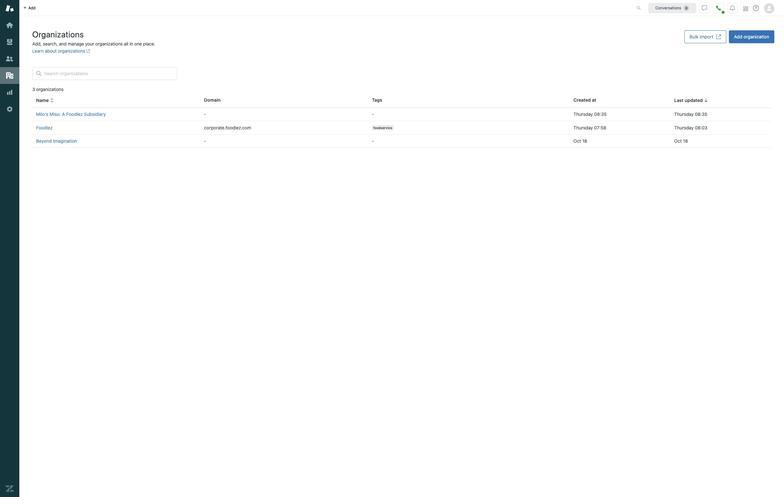 Task type: vqa. For each thing, say whether or not it's contained in the screenshot.
first 18 from right
yes



Task type: describe. For each thing, give the bounding box(es) containing it.
foodlez link
[[36, 125, 53, 130]]

milo's miso: a foodlez subsidiary
[[36, 111, 106, 117]]

organization
[[744, 34, 770, 39]]

thursday 08:03
[[675, 125, 708, 130]]

name
[[36, 98, 49, 103]]

customers image
[[5, 55, 14, 63]]

main element
[[0, 0, 19, 497]]

1 vertical spatial organizations
[[58, 48, 85, 54]]

beyond
[[36, 138, 52, 144]]

milo's
[[36, 111, 48, 117]]

beyond imagination
[[36, 138, 77, 144]]

in
[[130, 41, 133, 46]]

thursday left 07:58
[[574, 125, 594, 130]]

conversations
[[656, 5, 682, 10]]

learn
[[32, 48, 44, 54]]

at
[[593, 97, 597, 103]]

0 horizontal spatial foodlez
[[36, 125, 53, 130]]

3
[[32, 86, 35, 92]]

add organization button
[[730, 30, 775, 43]]

foodservice
[[374, 126, 393, 130]]

imagination
[[53, 138, 77, 144]]

beyond imagination link
[[36, 138, 77, 144]]

notifications image
[[731, 5, 736, 10]]

search,
[[43, 41, 58, 46]]

place.
[[143, 41, 155, 46]]

reporting image
[[5, 88, 14, 96]]

bulk import button
[[685, 30, 727, 43]]

2 thursday 08:35 from the left
[[675, 111, 708, 117]]

get started image
[[5, 21, 14, 29]]

button displays agent's chat status as invisible. image
[[703, 5, 708, 10]]

add,
[[32, 41, 42, 46]]

name button
[[36, 98, 54, 103]]

add
[[735, 34, 743, 39]]

last updated
[[675, 98, 704, 103]]

organizations
[[32, 29, 84, 39]]

1 thursday 08:35 from the left
[[574, 111, 607, 117]]

1 08:35 from the left
[[595, 111, 607, 117]]

add
[[28, 5, 36, 10]]

add organization
[[735, 34, 770, 39]]

admin image
[[5, 105, 14, 113]]

updated
[[685, 98, 704, 103]]

08:03
[[696, 125, 708, 130]]

- down corporate.foodlez.com
[[204, 138, 206, 144]]

- down tags
[[372, 111, 374, 117]]

2 18 from the left
[[684, 138, 689, 144]]

about
[[45, 48, 57, 54]]

1 oct from the left
[[574, 138, 582, 144]]

- down domain
[[204, 111, 206, 117]]

last
[[675, 98, 684, 103]]

get help image
[[754, 5, 760, 11]]



Task type: locate. For each thing, give the bounding box(es) containing it.
zendesk image
[[5, 484, 14, 493]]

zendesk products image
[[744, 6, 749, 11]]

(opens in a new tab) image
[[85, 49, 90, 53]]

0 horizontal spatial 08:35
[[595, 111, 607, 117]]

all
[[124, 41, 129, 46]]

08:35 up the 08:03
[[696, 111, 708, 117]]

3 organizations
[[32, 86, 64, 92]]

foodlez
[[66, 111, 83, 117], [36, 125, 53, 130]]

2 oct 18 from the left
[[675, 138, 689, 144]]

thursday 07:58
[[574, 125, 607, 130]]

bulk import
[[690, 34, 714, 39]]

1 18 from the left
[[583, 138, 588, 144]]

organizations inside "organizations add, search, and manage your organizations all in one place."
[[95, 41, 123, 46]]

miso:
[[50, 111, 61, 117]]

0 horizontal spatial oct
[[574, 138, 582, 144]]

import
[[701, 34, 714, 39]]

1 horizontal spatial oct
[[675, 138, 683, 144]]

oct
[[574, 138, 582, 144], [675, 138, 683, 144]]

zendesk support image
[[5, 4, 14, 13]]

0 vertical spatial foodlez
[[66, 111, 83, 117]]

2 oct from the left
[[675, 138, 683, 144]]

created
[[574, 97, 591, 103]]

oct down thursday 07:58
[[574, 138, 582, 144]]

learn about organizations
[[32, 48, 85, 54]]

thursday left the 08:03
[[675, 125, 694, 130]]

and
[[59, 41, 67, 46]]

organizations add, search, and manage your organizations all in one place.
[[32, 29, 155, 46]]

last updated button
[[675, 98, 709, 103]]

organizations image
[[5, 71, 14, 80]]

1 horizontal spatial thursday 08:35
[[675, 111, 708, 117]]

foodlez right a
[[66, 111, 83, 117]]

thursday
[[574, 111, 594, 117], [675, 111, 694, 117], [574, 125, 594, 130], [675, 125, 694, 130]]

milo's miso: a foodlez subsidiary link
[[36, 111, 106, 117]]

1 horizontal spatial 18
[[684, 138, 689, 144]]

thursday down last updated
[[675, 111, 694, 117]]

one
[[134, 41, 142, 46]]

oct down thursday 08:03
[[675, 138, 683, 144]]

thursday 08:35 up thursday 07:58
[[574, 111, 607, 117]]

corporate.foodlez.com
[[204, 125, 251, 130]]

a
[[62, 111, 65, 117]]

subsidiary
[[84, 111, 106, 117]]

18
[[583, 138, 588, 144], [684, 138, 689, 144]]

- down foodservice
[[372, 138, 374, 144]]

Search organizations field
[[44, 71, 173, 76]]

0 horizontal spatial 18
[[583, 138, 588, 144]]

thursday 08:35 up thursday 08:03
[[675, 111, 708, 117]]

organizations
[[95, 41, 123, 46], [58, 48, 85, 54], [36, 86, 64, 92]]

oct 18 down thursday 07:58
[[574, 138, 588, 144]]

-
[[204, 111, 206, 117], [372, 111, 374, 117], [204, 138, 206, 144], [372, 138, 374, 144]]

learn about organizations link
[[32, 48, 90, 54]]

manage
[[68, 41, 84, 46]]

08:35
[[595, 111, 607, 117], [696, 111, 708, 117]]

oct 18 down thursday 08:03
[[675, 138, 689, 144]]

views image
[[5, 38, 14, 46]]

0 horizontal spatial thursday 08:35
[[574, 111, 607, 117]]

domain
[[204, 97, 221, 103]]

conversations button
[[649, 3, 697, 13]]

1 vertical spatial foodlez
[[36, 125, 53, 130]]

foodlez up beyond
[[36, 125, 53, 130]]

thursday 08:35
[[574, 111, 607, 117], [675, 111, 708, 117]]

thursday down the created
[[574, 111, 594, 117]]

2 08:35 from the left
[[696, 111, 708, 117]]

organizations down manage
[[58, 48, 85, 54]]

08:35 up 07:58
[[595, 111, 607, 117]]

18 down thursday 07:58
[[583, 138, 588, 144]]

18 down thursday 08:03
[[684, 138, 689, 144]]

add button
[[19, 0, 40, 16]]

1 horizontal spatial 08:35
[[696, 111, 708, 117]]

oct 18
[[574, 138, 588, 144], [675, 138, 689, 144]]

created at
[[574, 97, 597, 103]]

tags
[[372, 97, 383, 103]]

1 horizontal spatial foodlez
[[66, 111, 83, 117]]

your
[[85, 41, 94, 46]]

0 horizontal spatial oct 18
[[574, 138, 588, 144]]

0 vertical spatial organizations
[[95, 41, 123, 46]]

2 vertical spatial organizations
[[36, 86, 64, 92]]

07:58
[[595, 125, 607, 130]]

organizations up the name button
[[36, 86, 64, 92]]

1 oct 18 from the left
[[574, 138, 588, 144]]

1 horizontal spatial oct 18
[[675, 138, 689, 144]]

bulk
[[690, 34, 699, 39]]

organizations left the all
[[95, 41, 123, 46]]



